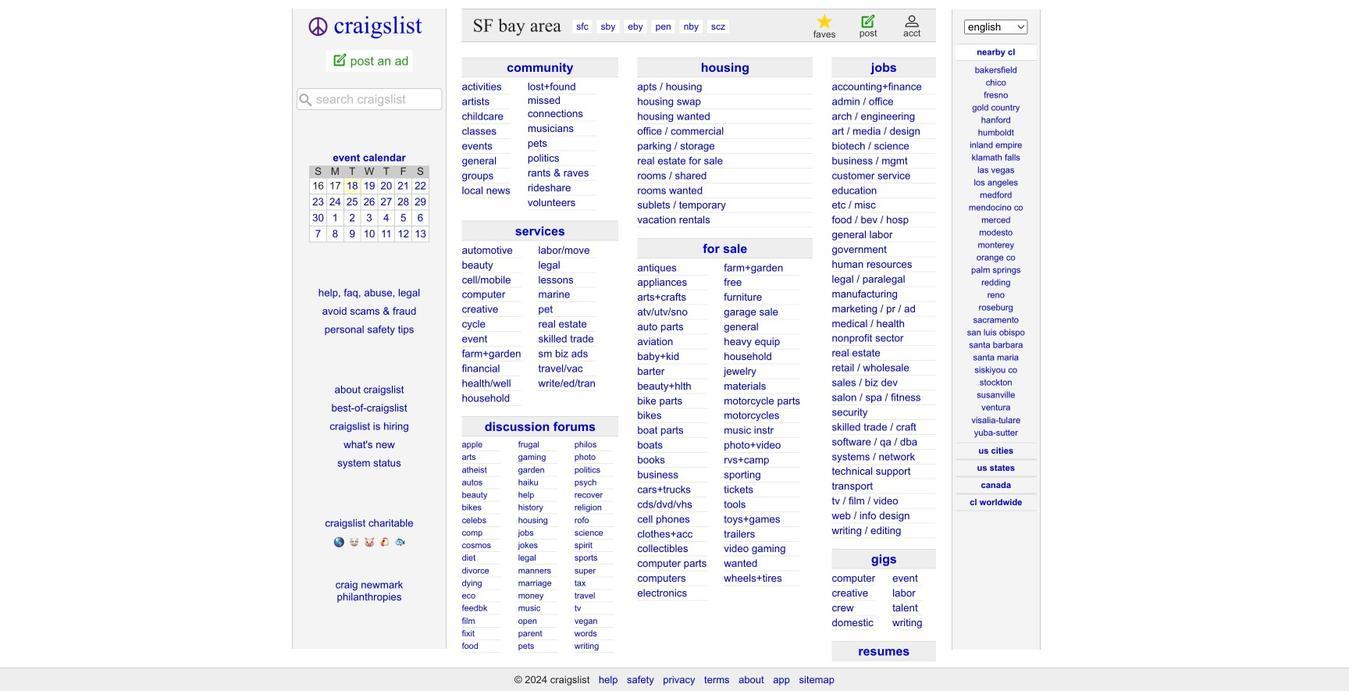 Task type: describe. For each thing, give the bounding box(es) containing it.
search craigslist text field
[[297, 88, 443, 110]]



Task type: vqa. For each thing, say whether or not it's contained in the screenshot.
Search Craigslist text field
yes



